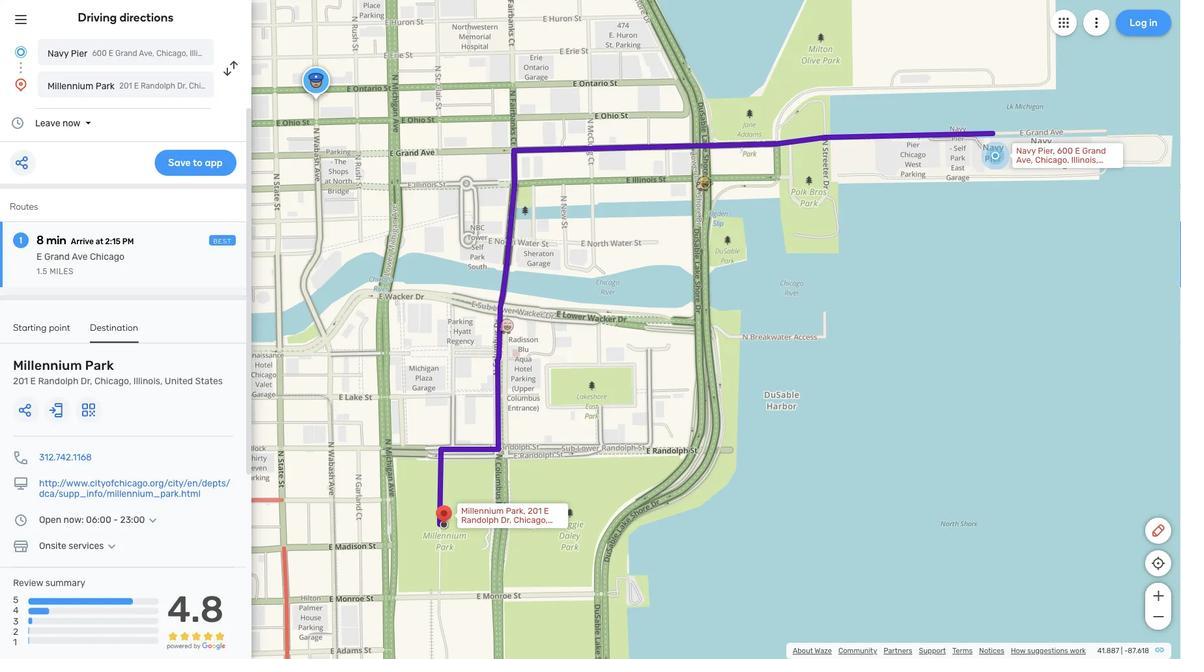 Task type: describe. For each thing, give the bounding box(es) containing it.
services
[[69, 541, 104, 552]]

summary
[[45, 578, 85, 589]]

millennium park
[[48, 80, 115, 91]]

chicago
[[90, 252, 125, 262]]

600 for pier
[[92, 49, 107, 58]]

states for pier
[[243, 49, 266, 58]]

states for park
[[195, 376, 223, 387]]

zoom in image
[[1151, 589, 1167, 604]]

open now: 06:00 - 23:00
[[39, 515, 145, 526]]

http://www.cityofchicago.org/city/en/depts/ dca/supp_info/millennium_park.html
[[39, 478, 230, 500]]

0 vertical spatial clock image
[[10, 115, 25, 131]]

5
[[13, 595, 18, 606]]

grand inside e grand ave chicago 1.5 miles
[[44, 252, 70, 262]]

leave now
[[35, 118, 80, 128]]

grand for pier,
[[1083, 146, 1107, 156]]

united for park,
[[490, 525, 517, 535]]

23:00
[[120, 515, 145, 526]]

millennium park button
[[38, 72, 214, 98]]

review summary
[[13, 578, 85, 589]]

support
[[919, 647, 946, 656]]

community
[[839, 647, 878, 656]]

millennium for millennium park, 201 e randolph dr, chicago, illinois, united states
[[461, 506, 504, 517]]

arrive
[[71, 237, 94, 246]]

open
[[39, 515, 61, 526]]

8 min arrive at 2:15 pm
[[36, 233, 134, 247]]

call image
[[13, 450, 29, 466]]

terms link
[[953, 647, 973, 656]]

navy pier, 600 e grand ave, chicago, illinois, united states
[[1017, 146, 1107, 174]]

partners link
[[884, 647, 913, 656]]

4
[[13, 606, 19, 616]]

e inside e grand ave chicago 1.5 miles
[[36, 252, 42, 262]]

starting point
[[13, 322, 70, 333]]

starting
[[13, 322, 47, 333]]

201 for park,
[[528, 506, 542, 517]]

about
[[793, 647, 813, 656]]

now:
[[64, 515, 84, 526]]

onsite services button
[[39, 541, 120, 552]]

ave, for pier
[[139, 49, 155, 58]]

united for pier,
[[1017, 164, 1043, 174]]

about waze link
[[793, 647, 832, 656]]

states for park,
[[519, 525, 544, 535]]

park for millennium park 201 e randolph dr, chicago, illinois, united states
[[85, 358, 114, 373]]

illinois, for pier
[[190, 49, 215, 58]]

randolph for park,
[[461, 516, 499, 526]]

millennium park, 201 e randolph dr, chicago, illinois, united states
[[461, 506, 549, 535]]

support link
[[919, 647, 946, 656]]

3
[[13, 616, 19, 627]]

zoom out image
[[1151, 609, 1167, 625]]

87.618
[[1128, 647, 1150, 656]]

park for millennium park
[[96, 80, 115, 91]]

312.742.1168
[[39, 452, 92, 463]]

leave
[[35, 118, 60, 128]]

dr, for park,
[[501, 516, 512, 526]]

e for pier
[[109, 49, 113, 58]]

states for pier,
[[1045, 164, 1071, 174]]

2
[[13, 627, 18, 637]]

e for park
[[30, 376, 36, 387]]

navy for pier,
[[1017, 146, 1036, 156]]

1 vertical spatial clock image
[[13, 513, 29, 528]]

driving
[[78, 10, 117, 24]]

41.887 | -87.618
[[1098, 647, 1150, 656]]

partners
[[884, 647, 913, 656]]

pencil image
[[1151, 523, 1167, 539]]

e grand ave chicago 1.5 miles
[[36, 252, 125, 276]]

chevron down image
[[145, 515, 161, 526]]

grand for pier
[[115, 49, 137, 58]]



Task type: vqa. For each thing, say whether or not it's contained in the screenshot.
data.
no



Task type: locate. For each thing, give the bounding box(es) containing it.
ave, inside navy pier 600 e grand ave, chicago, illinois, united states
[[139, 49, 155, 58]]

1 vertical spatial park
[[85, 358, 114, 373]]

1 vertical spatial 201
[[528, 506, 542, 517]]

dr, inside millennium park, 201 e randolph dr, chicago, illinois, united states
[[501, 516, 512, 526]]

millennium left park,
[[461, 506, 504, 517]]

- right |
[[1125, 647, 1128, 656]]

store image
[[13, 539, 29, 554]]

millennium inside millennium park, 201 e randolph dr, chicago, illinois, united states
[[461, 506, 504, 517]]

grand
[[115, 49, 137, 58], [1083, 146, 1107, 156], [44, 252, 70, 262]]

0 vertical spatial 600
[[92, 49, 107, 58]]

states inside navy pier, 600 e grand ave, chicago, illinois, united states
[[1045, 164, 1071, 174]]

starting point button
[[13, 322, 70, 342]]

grand up miles
[[44, 252, 70, 262]]

-
[[114, 515, 118, 526], [1125, 647, 1128, 656]]

0 vertical spatial park
[[96, 80, 115, 91]]

about waze community partners support terms notices how suggestions work
[[793, 647, 1087, 656]]

1 vertical spatial randolph
[[461, 516, 499, 526]]

e right park,
[[544, 506, 549, 517]]

0 vertical spatial 1
[[19, 235, 22, 246]]

at
[[96, 237, 103, 246]]

4.8
[[167, 588, 224, 631]]

41.887
[[1098, 647, 1120, 656]]

open now: 06:00 - 23:00 button
[[39, 515, 161, 526]]

http://www.cityofchicago.org/city/en/depts/
[[39, 478, 230, 489]]

chicago, inside navy pier, 600 e grand ave, chicago, illinois, united states
[[1036, 155, 1070, 165]]

millennium inside millennium park 201 e randolph dr, chicago, illinois, united states
[[13, 358, 82, 373]]

notices
[[980, 647, 1005, 656]]

5 4 3 2 1
[[13, 595, 19, 648]]

review
[[13, 578, 43, 589]]

park inside millennium park button
[[96, 80, 115, 91]]

1 vertical spatial dr,
[[501, 516, 512, 526]]

united inside millennium park, 201 e randolph dr, chicago, illinois, united states
[[490, 525, 517, 535]]

united
[[217, 49, 241, 58], [1017, 164, 1043, 174], [165, 376, 193, 387], [490, 525, 517, 535]]

e inside millennium park, 201 e randolph dr, chicago, illinois, united states
[[544, 506, 549, 517]]

0 vertical spatial navy
[[48, 48, 69, 59]]

1 vertical spatial ave,
[[1017, 155, 1034, 165]]

clock image left 'leave'
[[10, 115, 25, 131]]

312.742.1168 link
[[39, 452, 92, 463]]

link image
[[1155, 645, 1165, 656]]

ave,
[[139, 49, 155, 58], [1017, 155, 1034, 165]]

600 inside navy pier, 600 e grand ave, chicago, illinois, united states
[[1058, 146, 1074, 156]]

work
[[1070, 647, 1087, 656]]

dr,
[[81, 376, 92, 387], [501, 516, 512, 526]]

destination
[[90, 322, 138, 333]]

chicago, for park
[[95, 376, 131, 387]]

millennium down pier
[[48, 80, 93, 91]]

201
[[13, 376, 28, 387], [528, 506, 542, 517]]

0 vertical spatial ave,
[[139, 49, 155, 58]]

0 vertical spatial 201
[[13, 376, 28, 387]]

201 for park
[[13, 376, 28, 387]]

e for pier,
[[1076, 146, 1081, 156]]

1 left 8
[[19, 235, 22, 246]]

min
[[46, 233, 66, 247]]

1 horizontal spatial 600
[[1058, 146, 1074, 156]]

directions
[[120, 10, 174, 24]]

2 vertical spatial grand
[[44, 252, 70, 262]]

notices link
[[980, 647, 1005, 656]]

park
[[96, 80, 115, 91], [85, 358, 114, 373]]

randolph inside millennium park, 201 e randolph dr, chicago, illinois, united states
[[461, 516, 499, 526]]

0 vertical spatial dr,
[[81, 376, 92, 387]]

2 horizontal spatial grand
[[1083, 146, 1107, 156]]

community link
[[839, 647, 878, 656]]

navy left pier,
[[1017, 146, 1036, 156]]

1 horizontal spatial -
[[1125, 647, 1128, 656]]

1 vertical spatial millennium
[[13, 358, 82, 373]]

navy inside navy pier, 600 e grand ave, chicago, illinois, united states
[[1017, 146, 1036, 156]]

0 vertical spatial millennium
[[48, 80, 93, 91]]

pier,
[[1038, 146, 1056, 156]]

0 horizontal spatial randolph
[[38, 376, 79, 387]]

randolph left park,
[[461, 516, 499, 526]]

1 horizontal spatial grand
[[115, 49, 137, 58]]

navy left pier
[[48, 48, 69, 59]]

600
[[92, 49, 107, 58], [1058, 146, 1074, 156]]

randolph down starting point button
[[38, 376, 79, 387]]

grand inside navy pier, 600 e grand ave, chicago, illinois, united states
[[1083, 146, 1107, 156]]

suggestions
[[1028, 647, 1069, 656]]

states inside millennium park, 201 e randolph dr, chicago, illinois, united states
[[519, 525, 544, 535]]

ave, inside navy pier, 600 e grand ave, chicago, illinois, united states
[[1017, 155, 1034, 165]]

pm
[[122, 237, 134, 246]]

clock image
[[10, 115, 25, 131], [13, 513, 29, 528]]

2 vertical spatial millennium
[[461, 506, 504, 517]]

miles
[[50, 267, 74, 276]]

http://www.cityofchicago.org/city/en/depts/ dca/supp_info/millennium_park.html link
[[39, 478, 230, 500]]

0 horizontal spatial 600
[[92, 49, 107, 58]]

how
[[1011, 647, 1026, 656]]

8
[[36, 233, 44, 247]]

point
[[49, 322, 70, 333]]

grand up millennium park button
[[115, 49, 137, 58]]

location image
[[13, 77, 29, 93]]

computer image
[[13, 476, 29, 492]]

states
[[243, 49, 266, 58], [1045, 164, 1071, 174], [195, 376, 223, 387], [519, 525, 544, 535]]

0 horizontal spatial 201
[[13, 376, 28, 387]]

illinois, inside millennium park 201 e randolph dr, chicago, illinois, united states
[[134, 376, 163, 387]]

onsite
[[39, 541, 66, 552]]

1 vertical spatial 1
[[13, 637, 17, 648]]

0 horizontal spatial dr,
[[81, 376, 92, 387]]

united inside millennium park 201 e randolph dr, chicago, illinois, united states
[[165, 376, 193, 387]]

chicago, for park,
[[514, 516, 548, 526]]

201 inside millennium park, 201 e randolph dr, chicago, illinois, united states
[[528, 506, 542, 517]]

0 vertical spatial -
[[114, 515, 118, 526]]

millennium park 201 e randolph dr, chicago, illinois, united states
[[13, 358, 223, 387]]

how suggestions work link
[[1011, 647, 1087, 656]]

201 inside millennium park 201 e randolph dr, chicago, illinois, united states
[[13, 376, 28, 387]]

2:15
[[105, 237, 121, 246]]

ave, for pier,
[[1017, 155, 1034, 165]]

e inside navy pier, 600 e grand ave, chicago, illinois, united states
[[1076, 146, 1081, 156]]

randolph
[[38, 376, 79, 387], [461, 516, 499, 526]]

best
[[213, 237, 232, 245]]

chevron down image
[[104, 541, 120, 552]]

millennium down starting point button
[[13, 358, 82, 373]]

e inside navy pier 600 e grand ave, chicago, illinois, united states
[[109, 49, 113, 58]]

1 horizontal spatial ave,
[[1017, 155, 1034, 165]]

1.5
[[36, 267, 47, 276]]

park,
[[506, 506, 526, 517]]

1
[[19, 235, 22, 246], [13, 637, 17, 648]]

1 horizontal spatial 201
[[528, 506, 542, 517]]

onsite services
[[39, 541, 104, 552]]

e down starting point button
[[30, 376, 36, 387]]

1 vertical spatial -
[[1125, 647, 1128, 656]]

ave, down directions
[[139, 49, 155, 58]]

0 horizontal spatial ave,
[[139, 49, 155, 58]]

600 right pier,
[[1058, 146, 1074, 156]]

grand inside navy pier 600 e grand ave, chicago, illinois, united states
[[115, 49, 137, 58]]

chicago, inside millennium park, 201 e randolph dr, chicago, illinois, united states
[[514, 516, 548, 526]]

illinois, for park
[[134, 376, 163, 387]]

randolph for park
[[38, 376, 79, 387]]

1 horizontal spatial randolph
[[461, 516, 499, 526]]

1 vertical spatial 600
[[1058, 146, 1074, 156]]

dr, for park
[[81, 376, 92, 387]]

destination button
[[90, 322, 138, 343]]

0 horizontal spatial -
[[114, 515, 118, 526]]

0 vertical spatial grand
[[115, 49, 137, 58]]

randolph inside millennium park 201 e randolph dr, chicago, illinois, united states
[[38, 376, 79, 387]]

millennium for millennium park 201 e randolph dr, chicago, illinois, united states
[[13, 358, 82, 373]]

0 vertical spatial randolph
[[38, 376, 79, 387]]

0 horizontal spatial navy
[[48, 48, 69, 59]]

united inside navy pier, 600 e grand ave, chicago, illinois, united states
[[1017, 164, 1043, 174]]

0 horizontal spatial grand
[[44, 252, 70, 262]]

201 down starting point button
[[13, 376, 28, 387]]

1 horizontal spatial dr,
[[501, 516, 512, 526]]

united inside navy pier 600 e grand ave, chicago, illinois, united states
[[217, 49, 241, 58]]

illinois,
[[190, 49, 215, 58], [1072, 155, 1099, 165], [134, 376, 163, 387], [461, 525, 488, 535]]

chicago, inside millennium park 201 e randolph dr, chicago, illinois, united states
[[95, 376, 131, 387]]

navy pier 600 e grand ave, chicago, illinois, united states
[[48, 48, 266, 59]]

e right pier,
[[1076, 146, 1081, 156]]

600 for pier,
[[1058, 146, 1074, 156]]

e right pier
[[109, 49, 113, 58]]

600 right pier
[[92, 49, 107, 58]]

06:00
[[86, 515, 111, 526]]

illinois, for pier,
[[1072, 155, 1099, 165]]

chicago,
[[156, 49, 188, 58], [1036, 155, 1070, 165], [95, 376, 131, 387], [514, 516, 548, 526]]

e up 1.5
[[36, 252, 42, 262]]

600 inside navy pier 600 e grand ave, chicago, illinois, united states
[[92, 49, 107, 58]]

waze
[[815, 647, 832, 656]]

1 horizontal spatial navy
[[1017, 146, 1036, 156]]

ave, left pier,
[[1017, 155, 1034, 165]]

|
[[1122, 647, 1123, 656]]

pier
[[71, 48, 88, 59]]

dca/supp_info/millennium_park.html
[[39, 489, 201, 500]]

dr, inside millennium park 201 e randolph dr, chicago, illinois, united states
[[81, 376, 92, 387]]

navy
[[48, 48, 69, 59], [1017, 146, 1036, 156]]

1 vertical spatial navy
[[1017, 146, 1036, 156]]

millennium inside millennium park button
[[48, 80, 93, 91]]

chicago, for pier,
[[1036, 155, 1070, 165]]

chicago, for pier
[[156, 49, 188, 58]]

illinois, inside navy pier, 600 e grand ave, chicago, illinois, united states
[[1072, 155, 1099, 165]]

illinois, inside navy pier 600 e grand ave, chicago, illinois, united states
[[190, 49, 215, 58]]

e inside millennium park 201 e randolph dr, chicago, illinois, united states
[[30, 376, 36, 387]]

e for park,
[[544, 506, 549, 517]]

routes
[[10, 201, 38, 212]]

now
[[63, 118, 80, 128]]

terms
[[953, 647, 973, 656]]

states inside navy pier 600 e grand ave, chicago, illinois, united states
[[243, 49, 266, 58]]

united for park
[[165, 376, 193, 387]]

current location image
[[13, 44, 29, 60]]

- left 23:00
[[114, 515, 118, 526]]

driving directions
[[78, 10, 174, 24]]

park inside millennium park 201 e randolph dr, chicago, illinois, united states
[[85, 358, 114, 373]]

millennium for millennium park
[[48, 80, 93, 91]]

1 down 3
[[13, 637, 17, 648]]

illinois, for park,
[[461, 525, 488, 535]]

united for pier
[[217, 49, 241, 58]]

201 right park,
[[528, 506, 542, 517]]

chicago, inside navy pier 600 e grand ave, chicago, illinois, united states
[[156, 49, 188, 58]]

states inside millennium park 201 e randolph dr, chicago, illinois, united states
[[195, 376, 223, 387]]

1 inside 5 4 3 2 1
[[13, 637, 17, 648]]

e
[[109, 49, 113, 58], [1076, 146, 1081, 156], [36, 252, 42, 262], [30, 376, 36, 387], [544, 506, 549, 517]]

grand right pier,
[[1083, 146, 1107, 156]]

ave
[[72, 252, 88, 262]]

1 horizontal spatial 1
[[19, 235, 22, 246]]

illinois, inside millennium park, 201 e randolph dr, chicago, illinois, united states
[[461, 525, 488, 535]]

0 horizontal spatial 1
[[13, 637, 17, 648]]

1 vertical spatial grand
[[1083, 146, 1107, 156]]

clock image up the "store" "icon" on the bottom
[[13, 513, 29, 528]]

millennium
[[48, 80, 93, 91], [13, 358, 82, 373], [461, 506, 504, 517]]

navy for pier
[[48, 48, 69, 59]]



